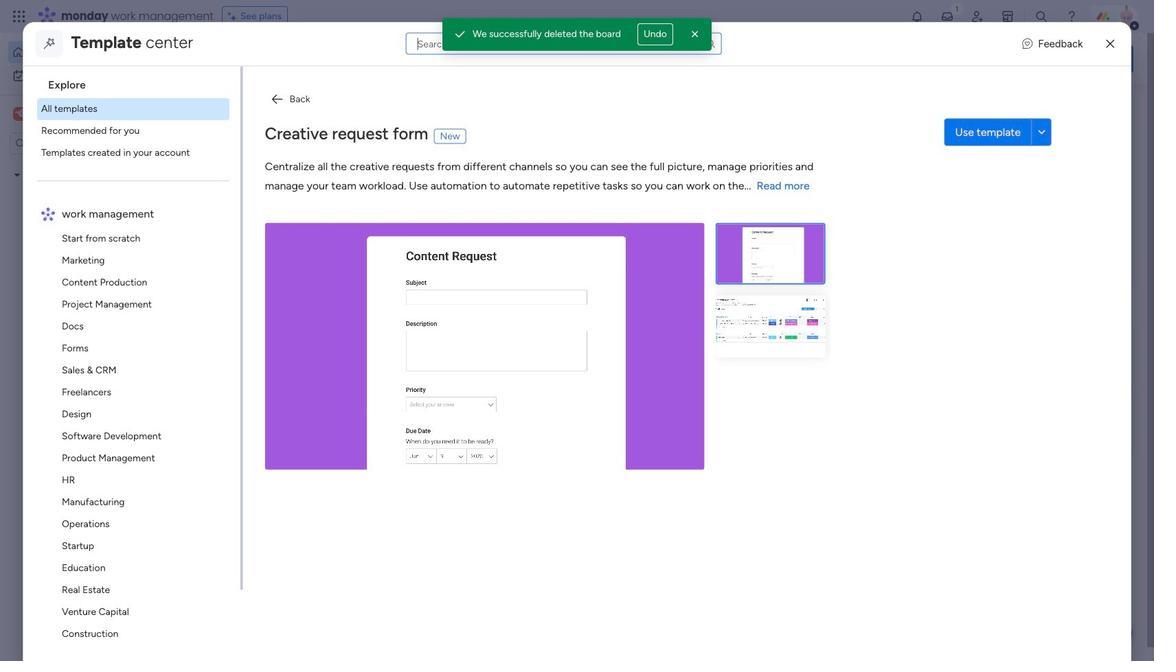 Task type: vqa. For each thing, say whether or not it's contained in the screenshot.
app logo
no



Task type: describe. For each thing, give the bounding box(es) containing it.
search everything image
[[1035, 10, 1048, 23]]

quick search results list box
[[212, 128, 894, 311]]

v2 bolt switch image
[[1046, 51, 1054, 66]]

close image
[[688, 27, 702, 41]]

2 vertical spatial option
[[0, 162, 175, 165]]

close recently visited image
[[212, 112, 229, 128]]

see plans image
[[228, 9, 240, 24]]

templates image image
[[940, 104, 1121, 199]]

help image
[[1065, 10, 1079, 23]]

add to favorites image for public board image
[[407, 251, 421, 265]]

monday marketplace image
[[1001, 10, 1015, 23]]

getting started element
[[927, 328, 1133, 383]]

help center element
[[927, 394, 1133, 449]]

invite members image
[[971, 10, 984, 23]]

close image
[[1106, 38, 1115, 49]]



Task type: locate. For each thing, give the bounding box(es) containing it.
1 image
[[951, 1, 963, 16]]

1 vertical spatial ruby anderson image
[[245, 374, 272, 402]]

search image
[[705, 38, 716, 49]]

1 add to favorites image from the left
[[407, 251, 421, 265]]

1 element
[[351, 327, 367, 343], [351, 327, 367, 343]]

1 horizontal spatial ruby anderson image
[[1116, 5, 1138, 27]]

explore element
[[37, 98, 240, 163]]

notifications image
[[910, 10, 924, 23]]

Search in workspace field
[[29, 136, 115, 151]]

0 horizontal spatial add to favorites image
[[407, 251, 421, 265]]

ruby anderson image
[[1116, 5, 1138, 27], [245, 374, 272, 402]]

workspace image
[[13, 106, 27, 122], [15, 106, 25, 122], [235, 557, 268, 590]]

Search by template name, creator or description search field
[[406, 33, 722, 55]]

1 vertical spatial option
[[8, 65, 167, 87]]

workspace selection element
[[13, 106, 49, 122]]

work management templates element
[[37, 227, 240, 662]]

list box
[[29, 66, 243, 662], [0, 160, 175, 372]]

add to favorites image for public board icon
[[632, 251, 646, 265]]

add to favorites image
[[407, 251, 421, 265], [632, 251, 646, 265]]

public board image
[[454, 251, 469, 266]]

select product image
[[12, 10, 26, 23]]

update feed image
[[940, 10, 954, 23]]

0 vertical spatial ruby anderson image
[[1116, 5, 1138, 27]]

component image
[[229, 272, 242, 285]]

public board image
[[229, 251, 245, 266]]

caret down image
[[14, 170, 20, 180]]

option
[[8, 41, 167, 63], [8, 65, 167, 87], [0, 162, 175, 165]]

0 vertical spatial option
[[8, 41, 167, 63]]

v2 user feedback image
[[939, 51, 949, 66]]

2 add to favorites image from the left
[[632, 251, 646, 265]]

None search field
[[406, 33, 722, 55]]

v2 user feedback image
[[1022, 36, 1033, 51]]

heading
[[37, 66, 240, 98]]

alert
[[442, 18, 712, 51]]

0 horizontal spatial ruby anderson image
[[245, 374, 272, 402]]

1 horizontal spatial add to favorites image
[[632, 251, 646, 265]]



